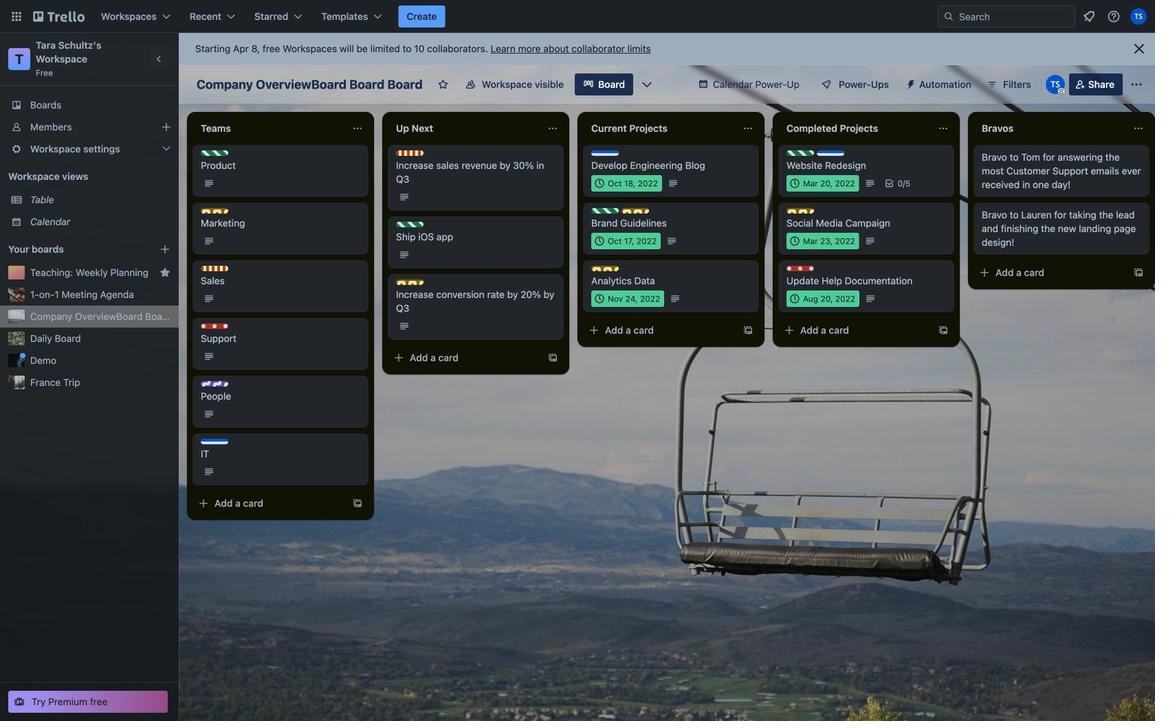 Task type: vqa. For each thing, say whether or not it's contained in the screenshot.
the CRM
no



Task type: describe. For each thing, give the bounding box(es) containing it.
Search field
[[938, 6, 1075, 28]]

primary element
[[0, 0, 1155, 33]]

0 horizontal spatial color: blue, title: "it" element
[[201, 439, 228, 445]]

workspace navigation collapse icon image
[[150, 50, 169, 69]]

open information menu image
[[1107, 10, 1121, 23]]

star or unstar board image
[[438, 79, 449, 90]]

1 vertical spatial color: red, title: "support" element
[[201, 324, 228, 329]]

this member is an admin of this board. image
[[1058, 88, 1064, 94]]

1 horizontal spatial tara schultz (taraschultz7) image
[[1130, 8, 1147, 25]]

customize views image
[[640, 78, 654, 91]]

Board name text field
[[190, 74, 430, 96]]

0 horizontal spatial color: orange, title: "sales" element
[[201, 266, 228, 272]]

1 horizontal spatial color: blue, title: "it" element
[[591, 151, 619, 156]]

your boards with 6 items element
[[8, 241, 139, 258]]

0 vertical spatial color: red, title: "support" element
[[787, 266, 814, 272]]

1 vertical spatial tara schultz (taraschultz7) image
[[1046, 75, 1065, 94]]

search image
[[943, 11, 954, 22]]



Task type: locate. For each thing, give the bounding box(es) containing it.
0 vertical spatial color: orange, title: "sales" element
[[396, 151, 424, 156]]

color: red, title: "support" element
[[787, 266, 814, 272], [201, 324, 228, 329]]

0 horizontal spatial tara schultz (taraschultz7) image
[[1046, 75, 1065, 94]]

1 vertical spatial color: orange, title: "sales" element
[[201, 266, 228, 272]]

None text field
[[583, 118, 737, 140], [778, 118, 932, 140], [583, 118, 737, 140], [778, 118, 932, 140]]

0 horizontal spatial color: red, title: "support" element
[[201, 324, 228, 329]]

None text field
[[193, 118, 347, 140], [388, 118, 542, 140], [974, 118, 1128, 140], [193, 118, 347, 140], [388, 118, 542, 140], [974, 118, 1128, 140]]

0 notifications image
[[1081, 8, 1097, 25]]

starred icon image
[[160, 267, 171, 278]]

add board image
[[160, 244, 171, 255]]

color: green, title: "product" element
[[201, 151, 228, 156], [787, 151, 814, 156], [591, 208, 619, 214], [396, 222, 424, 228]]

show menu image
[[1130, 78, 1144, 91]]

color: purple, title: "people" element
[[201, 382, 228, 387]]

1 horizontal spatial color: orange, title: "sales" element
[[396, 151, 424, 156]]

color: blue, title: "it" element
[[591, 151, 619, 156], [817, 151, 844, 156], [201, 439, 228, 445]]

None checkbox
[[591, 175, 662, 192], [787, 175, 859, 192], [787, 233, 859, 250], [787, 291, 860, 307], [591, 175, 662, 192], [787, 175, 859, 192], [787, 233, 859, 250], [787, 291, 860, 307]]

1 horizontal spatial color: red, title: "support" element
[[787, 266, 814, 272]]

back to home image
[[33, 6, 85, 28]]

create from template… image
[[1133, 267, 1144, 278], [743, 325, 754, 336], [938, 325, 949, 336], [547, 353, 558, 364], [352, 499, 363, 510]]

2 horizontal spatial color: blue, title: "it" element
[[817, 151, 844, 156]]

sm image
[[900, 74, 919, 93]]

tara schultz (taraschultz7) image
[[1130, 8, 1147, 25], [1046, 75, 1065, 94]]

color: orange, title: "sales" element
[[396, 151, 424, 156], [201, 266, 228, 272]]

None checkbox
[[591, 233, 661, 250], [591, 291, 664, 307], [591, 233, 661, 250], [591, 291, 664, 307]]

color: yellow, title: "marketing" element
[[201, 208, 228, 214], [622, 208, 649, 214], [787, 208, 814, 214], [591, 266, 619, 272], [396, 280, 424, 285]]

0 vertical spatial tara schultz (taraschultz7) image
[[1130, 8, 1147, 25]]



